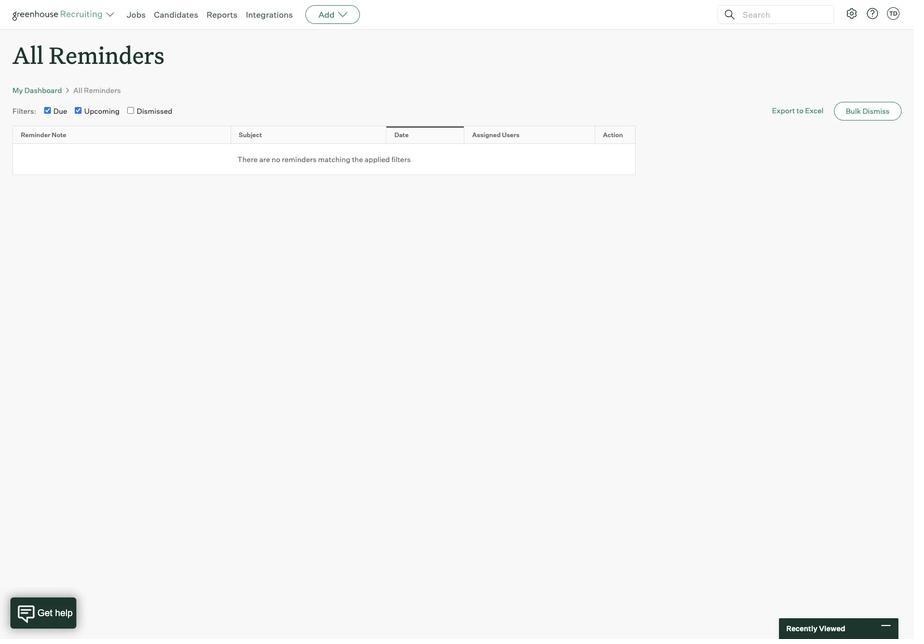Task type: locate. For each thing, give the bounding box(es) containing it.
all reminders up upcoming
[[73, 86, 121, 95]]

export to excel link
[[762, 101, 834, 120]]

td
[[890, 10, 898, 17]]

jobs
[[127, 9, 146, 20]]

add
[[319, 9, 335, 20]]

candidates
[[154, 9, 198, 20]]

subject
[[239, 131, 262, 139]]

export
[[772, 106, 796, 115]]

1 vertical spatial all
[[73, 86, 82, 95]]

the
[[352, 155, 363, 164]]

all reminders up all reminders link
[[12, 39, 165, 70]]

there are no reminders matching the applied filters
[[237, 155, 411, 164]]

td button
[[886, 5, 902, 22]]

all up upcoming option
[[73, 86, 82, 95]]

matching
[[318, 155, 351, 164]]

all
[[12, 39, 44, 70], [73, 86, 82, 95]]

reminders up all reminders link
[[49, 39, 165, 70]]

reminders
[[49, 39, 165, 70], [84, 86, 121, 95]]

0 vertical spatial all reminders
[[12, 39, 165, 70]]

dashboard
[[24, 86, 62, 95]]

Upcoming checkbox
[[75, 107, 82, 114]]

reminders up upcoming
[[84, 86, 121, 95]]

date
[[395, 131, 409, 139]]

1 vertical spatial all reminders
[[73, 86, 121, 95]]

1 horizontal spatial all
[[73, 86, 82, 95]]

to
[[797, 106, 804, 115]]

reminders
[[282, 155, 317, 164]]

bulk dismiss
[[846, 106, 890, 115]]

due
[[53, 107, 67, 115]]

reports link
[[207, 9, 238, 20]]

td button
[[888, 7, 900, 20]]

filters
[[392, 155, 411, 164]]

recently
[[787, 624, 818, 633]]

all reminders
[[12, 39, 165, 70], [73, 86, 121, 95]]

0 horizontal spatial all
[[12, 39, 44, 70]]

all up the my dashboard link
[[12, 39, 44, 70]]

0 vertical spatial all
[[12, 39, 44, 70]]

no
[[272, 155, 280, 164]]

applied
[[365, 155, 390, 164]]

integrations link
[[246, 9, 293, 20]]

Search text field
[[741, 7, 825, 22]]



Task type: vqa. For each thing, say whether or not it's contained in the screenshot.
Share
no



Task type: describe. For each thing, give the bounding box(es) containing it.
greenhouse recruiting image
[[12, 8, 106, 21]]

Dismissed checkbox
[[127, 107, 134, 114]]

assigned
[[473, 131, 501, 139]]

jobs link
[[127, 9, 146, 20]]

my dashboard link
[[12, 86, 62, 95]]

action
[[603, 131, 623, 139]]

note
[[52, 131, 66, 139]]

assigned users
[[473, 131, 520, 139]]

filters:
[[12, 106, 36, 115]]

there
[[237, 155, 258, 164]]

Due checkbox
[[44, 107, 51, 114]]

1 vertical spatial reminders
[[84, 86, 121, 95]]

all reminders link
[[73, 86, 121, 95]]

0 vertical spatial reminders
[[49, 39, 165, 70]]

excel
[[806, 106, 824, 115]]

reminder
[[21, 131, 50, 139]]

bulk dismiss button
[[834, 102, 902, 120]]

export to excel
[[772, 106, 824, 115]]

recently viewed
[[787, 624, 846, 633]]

candidates link
[[154, 9, 198, 20]]

configure image
[[846, 7, 859, 20]]

my
[[12, 86, 23, 95]]

viewed
[[820, 624, 846, 633]]

dismiss
[[863, 106, 890, 115]]

my dashboard
[[12, 86, 62, 95]]

upcoming
[[84, 107, 120, 115]]

integrations
[[246, 9, 293, 20]]

reminder note
[[21, 131, 66, 139]]

are
[[259, 155, 270, 164]]

bulk
[[846, 106, 862, 115]]

users
[[502, 131, 520, 139]]

add button
[[306, 5, 360, 24]]

reports
[[207, 9, 238, 20]]

dismissed
[[137, 107, 172, 115]]



